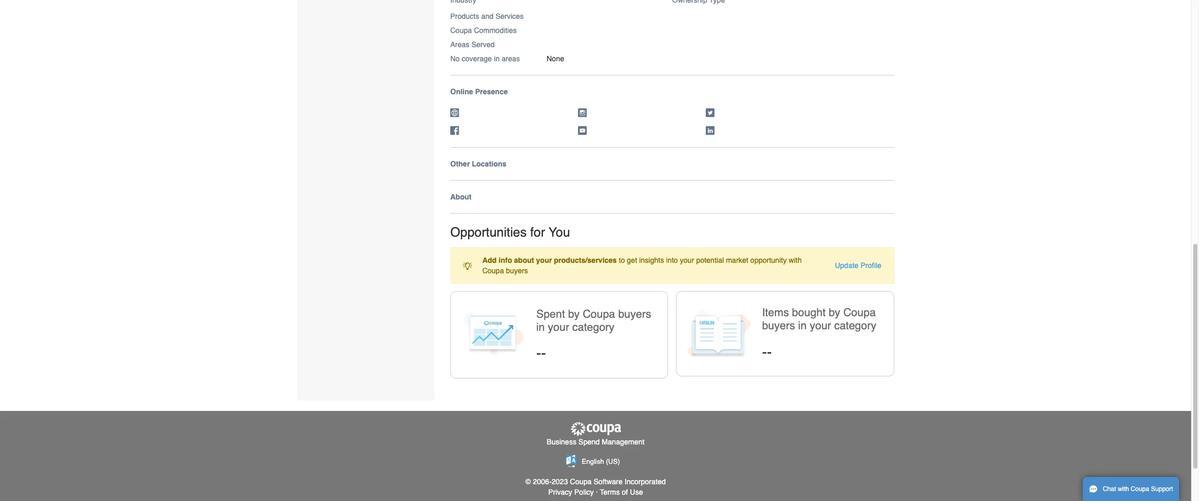 Task type: describe. For each thing, give the bounding box(es) containing it.
info
[[499, 256, 512, 265]]

privacy policy
[[549, 489, 594, 497]]

commodities
[[474, 26, 517, 34]]

in inside items bought by coupa buyers in your category
[[799, 320, 807, 332]]

chat
[[1104, 486, 1117, 493]]

0 horizontal spatial in
[[494, 54, 500, 63]]

opportunities
[[451, 225, 527, 240]]

terms of use link
[[600, 489, 643, 497]]

to
[[619, 256, 625, 265]]

your inside items bought by coupa buyers in your category
[[810, 320, 832, 332]]

your inside spent by coupa buyers in your category
[[548, 321, 570, 334]]

online
[[451, 87, 473, 96]]

© 2006-2023 coupa software incorporated
[[526, 478, 666, 486]]

2023
[[552, 478, 568, 486]]

2006-
[[533, 478, 552, 486]]

©
[[526, 478, 531, 486]]

areas
[[451, 40, 470, 49]]

update
[[836, 261, 859, 270]]

coupa inside items bought by coupa buyers in your category
[[844, 307, 876, 319]]

your inside the to get insights into your potential market opportunity with coupa buyers
[[680, 256, 695, 265]]

spend
[[579, 438, 600, 446]]

business
[[547, 438, 577, 446]]

buyers inside items bought by coupa buyers in your category
[[763, 320, 796, 332]]

no coverage in areas
[[451, 54, 520, 63]]

spent by coupa buyers in your category
[[537, 308, 652, 334]]

spent
[[537, 308, 565, 321]]

-- for buyers
[[763, 344, 772, 360]]

online presence
[[451, 87, 508, 96]]

by inside spent by coupa buyers in your category
[[568, 308, 580, 321]]

market
[[727, 256, 749, 265]]

privacy
[[549, 489, 573, 497]]

items bought by coupa buyers in your category
[[763, 307, 877, 332]]

into
[[667, 256, 678, 265]]

coupa supplier portal image
[[570, 422, 622, 437]]

update profile link
[[836, 261, 882, 270]]

category inside items bought by coupa buyers in your category
[[835, 320, 877, 332]]

insights
[[640, 256, 665, 265]]

chat with coupa support
[[1104, 486, 1174, 493]]

english (us)
[[582, 458, 620, 466]]

locations
[[472, 160, 507, 168]]

coupa commodities
[[451, 26, 517, 34]]

and
[[482, 12, 494, 20]]

services
[[496, 12, 524, 20]]



Task type: vqa. For each thing, say whether or not it's contained in the screenshot.
OTHER LOCATIONS
yes



Task type: locate. For each thing, give the bounding box(es) containing it.
coupa
[[451, 26, 472, 34], [483, 267, 504, 275], [844, 307, 876, 319], [583, 308, 616, 321], [570, 478, 592, 486], [1132, 486, 1150, 493]]

buyers inside the to get insights into your potential market opportunity with coupa buyers
[[506, 267, 528, 275]]

--
[[763, 344, 772, 360], [537, 345, 546, 362]]

category inside spent by coupa buyers in your category
[[573, 321, 615, 334]]

about
[[514, 256, 534, 265]]

by
[[829, 307, 841, 319], [568, 308, 580, 321]]

coverage
[[462, 54, 492, 63]]

policy
[[575, 489, 594, 497]]

no
[[451, 54, 460, 63]]

in inside spent by coupa buyers in your category
[[537, 321, 545, 334]]

with right chat
[[1119, 486, 1130, 493]]

for
[[531, 225, 546, 240]]

in down spent
[[537, 321, 545, 334]]

terms of use
[[600, 489, 643, 497]]

other
[[451, 160, 470, 168]]

with right opportunity
[[789, 256, 802, 265]]

1 vertical spatial with
[[1119, 486, 1130, 493]]

by inside items bought by coupa buyers in your category
[[829, 307, 841, 319]]

your right about
[[536, 256, 552, 265]]

you
[[549, 225, 571, 240]]

(us)
[[606, 458, 620, 466]]

your
[[536, 256, 552, 265], [680, 256, 695, 265], [810, 320, 832, 332], [548, 321, 570, 334]]

category
[[835, 320, 877, 332], [573, 321, 615, 334]]

coupa up areas
[[451, 26, 472, 34]]

buyers
[[506, 267, 528, 275], [619, 308, 652, 321], [763, 320, 796, 332]]

business spend management
[[547, 438, 645, 446]]

terms
[[600, 489, 620, 497]]

use
[[630, 489, 643, 497]]

2 horizontal spatial in
[[799, 320, 807, 332]]

1 horizontal spatial --
[[763, 344, 772, 360]]

0 vertical spatial with
[[789, 256, 802, 265]]

none
[[547, 54, 565, 63]]

of
[[622, 489, 628, 497]]

0 horizontal spatial --
[[537, 345, 546, 362]]

privacy policy link
[[549, 489, 594, 497]]

buyers down items
[[763, 320, 796, 332]]

items
[[763, 307, 790, 319]]

0 horizontal spatial with
[[789, 256, 802, 265]]

with inside the to get insights into your potential market opportunity with coupa buyers
[[789, 256, 802, 265]]

coupa inside button
[[1132, 486, 1150, 493]]

profile
[[861, 261, 882, 270]]

1 horizontal spatial buyers
[[619, 308, 652, 321]]

alert containing add info about your products/services
[[451, 247, 895, 284]]

update profile
[[836, 261, 882, 270]]

buyers down about
[[506, 267, 528, 275]]

in
[[494, 54, 500, 63], [799, 320, 807, 332], [537, 321, 545, 334]]

coupa down 'add' at the left bottom of the page
[[483, 267, 504, 275]]

bought
[[793, 307, 826, 319]]

-- down items
[[763, 344, 772, 360]]

support
[[1152, 486, 1174, 493]]

your down spent
[[548, 321, 570, 334]]

add
[[483, 256, 497, 265]]

opportunities for you
[[451, 225, 571, 240]]

add info about your products/services
[[483, 256, 617, 265]]

1 horizontal spatial by
[[829, 307, 841, 319]]

coupa right spent
[[583, 308, 616, 321]]

to get insights into your potential market opportunity with coupa buyers
[[483, 256, 802, 275]]

get
[[627, 256, 638, 265]]

coupa down the update profile
[[844, 307, 876, 319]]

in left the "areas"
[[494, 54, 500, 63]]

coupa up policy in the bottom left of the page
[[570, 478, 592, 486]]

-- down spent
[[537, 345, 546, 362]]

-- for in
[[537, 345, 546, 362]]

areas served
[[451, 40, 495, 49]]

coupa inside the to get insights into your potential market opportunity with coupa buyers
[[483, 267, 504, 275]]

coupa left support
[[1132, 486, 1150, 493]]

products and services
[[451, 12, 524, 20]]

0 horizontal spatial category
[[573, 321, 615, 334]]

areas
[[502, 54, 520, 63]]

alert
[[451, 247, 895, 284]]

english
[[582, 458, 605, 466]]

with inside chat with coupa support button
[[1119, 486, 1130, 493]]

about
[[451, 193, 472, 201]]

by right spent
[[568, 308, 580, 321]]

by right bought
[[829, 307, 841, 319]]

software
[[594, 478, 623, 486]]

coupa inside spent by coupa buyers in your category
[[583, 308, 616, 321]]

1 horizontal spatial with
[[1119, 486, 1130, 493]]

incorporated
[[625, 478, 666, 486]]

management
[[602, 438, 645, 446]]

your right into on the right of the page
[[680, 256, 695, 265]]

chat with coupa support button
[[1084, 477, 1180, 501]]

with
[[789, 256, 802, 265], [1119, 486, 1130, 493]]

your down bought
[[810, 320, 832, 332]]

1 horizontal spatial category
[[835, 320, 877, 332]]

potential
[[697, 256, 724, 265]]

served
[[472, 40, 495, 49]]

presence
[[476, 87, 508, 96]]

1 horizontal spatial in
[[537, 321, 545, 334]]

other locations
[[451, 160, 507, 168]]

0 horizontal spatial buyers
[[506, 267, 528, 275]]

products
[[451, 12, 480, 20]]

in down bought
[[799, 320, 807, 332]]

products/services
[[554, 256, 617, 265]]

2 horizontal spatial buyers
[[763, 320, 796, 332]]

buyers down the to get insights into your potential market opportunity with coupa buyers
[[619, 308, 652, 321]]

buyers inside spent by coupa buyers in your category
[[619, 308, 652, 321]]

-
[[763, 344, 768, 360], [768, 344, 772, 360], [537, 345, 542, 362], [542, 345, 546, 362]]

0 horizontal spatial by
[[568, 308, 580, 321]]

opportunity
[[751, 256, 787, 265]]



